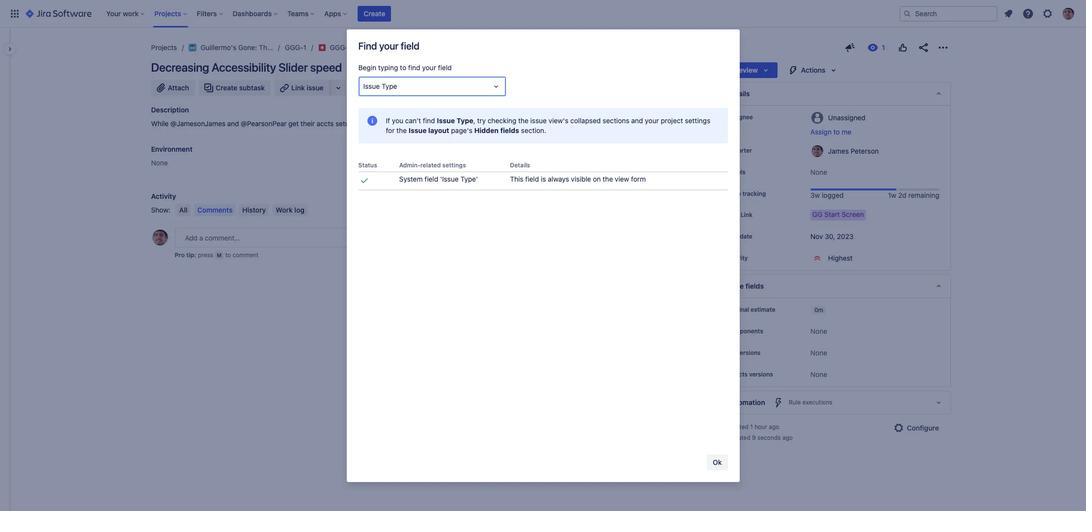 Task type: locate. For each thing, give the bounding box(es) containing it.
1 horizontal spatial ago
[[783, 435, 793, 442]]

issue
[[363, 82, 380, 90], [437, 116, 455, 125], [409, 126, 427, 135]]

1 horizontal spatial and
[[632, 116, 643, 125]]

details up 'assignee'
[[727, 89, 750, 98]]

1 horizontal spatial issue
[[531, 116, 547, 125]]

find for your
[[408, 63, 420, 72]]

link down slider
[[292, 84, 305, 92]]

attach
[[168, 84, 189, 92]]

1 vertical spatial issue
[[437, 116, 455, 125]]

0 vertical spatial subtask
[[239, 84, 265, 92]]

ggg-5 link
[[330, 42, 353, 54]]

0 vertical spatial find
[[408, 63, 420, 72]]

3w
[[811, 191, 820, 200]]

find up layout
[[423, 116, 435, 125]]

highest
[[829, 254, 853, 263]]

issue for layout
[[409, 126, 427, 135]]

0 horizontal spatial find
[[408, 63, 420, 72]]

0 horizontal spatial settings
[[443, 162, 466, 169]]

create subtask
[[216, 84, 265, 92]]

0 horizontal spatial ago
[[769, 424, 780, 431]]

1 vertical spatial issue
[[531, 116, 547, 125]]

fix versions
[[727, 350, 761, 357]]

menu bar
[[174, 204, 310, 216]]

reporter
[[727, 147, 752, 154]]

priority
[[727, 255, 748, 262]]

and right sections
[[632, 116, 643, 125]]

0 vertical spatial versions
[[737, 350, 761, 357]]

1 vertical spatial 1
[[751, 424, 753, 431]]

your right typing
[[422, 63, 436, 72]]

type down typing
[[382, 82, 397, 90]]

ggg- up the speed on the left top
[[330, 43, 348, 52]]

open image
[[490, 81, 502, 92]]

type
[[382, 82, 397, 90], [457, 116, 474, 125]]

1 horizontal spatial create
[[364, 9, 386, 17]]

2 ggg- from the left
[[330, 43, 348, 52]]

issue down can't
[[409, 126, 427, 135]]

link inside button
[[292, 84, 305, 92]]

visible
[[571, 175, 591, 183]]

1 horizontal spatial issue
[[409, 126, 427, 135]]

due
[[727, 233, 739, 240]]

1 vertical spatial versions
[[749, 371, 773, 379]]

components
[[727, 328, 764, 335]]

, try checking the issue view's collapsed sections and your project settings for the
[[386, 116, 711, 135]]

1 horizontal spatial settings
[[685, 116, 711, 125]]

create inside button
[[216, 84, 237, 92]]

create button
[[358, 6, 391, 21]]

type up page's
[[457, 116, 474, 125]]

2 their from the left
[[483, 119, 497, 128]]

hour
[[755, 424, 768, 431]]

always
[[548, 175, 569, 183]]

none for fix versions
[[811, 349, 828, 357]]

collapsed
[[571, 116, 601, 125]]

their right ','
[[483, 119, 497, 128]]

0 horizontal spatial their
[[301, 119, 315, 128]]

0 vertical spatial 1
[[303, 43, 306, 52]]

ggg- for 1
[[285, 43, 303, 52]]

2 vertical spatial your
[[645, 116, 659, 125]]

type'
[[461, 175, 478, 183]]

1 vertical spatial details
[[510, 162, 530, 169]]

to left me
[[834, 128, 840, 136]]

1 horizontal spatial find
[[423, 116, 435, 125]]

issue for type
[[363, 82, 380, 90]]

2 horizontal spatial issue
[[437, 116, 455, 125]]

0 horizontal spatial issue
[[307, 84, 324, 92]]

time tracking
[[727, 190, 766, 198]]

your left project
[[645, 116, 659, 125]]

0 horizontal spatial issue
[[363, 82, 380, 90]]

affects
[[727, 371, 748, 379]]

subtask right you at the left of the page
[[404, 119, 429, 128]]

issue down begin
[[363, 82, 380, 90]]

1 inside created 1 hour ago updated 9 seconds ago
[[751, 424, 753, 431]]

1 vertical spatial fields
[[746, 282, 764, 291]]

setup;
[[336, 119, 355, 128]]

fields right more
[[746, 282, 764, 291]]

1 vertical spatial link
[[741, 212, 753, 219]]

1 vertical spatial settings
[[443, 162, 466, 169]]

more
[[727, 282, 744, 291]]

details inside 'find your field' dialog
[[510, 162, 530, 169]]

0 vertical spatial issue
[[307, 84, 324, 92]]

1 vertical spatial your
[[422, 63, 436, 72]]

subtask
[[239, 84, 265, 92], [404, 119, 429, 128]]

be
[[382, 119, 390, 128]]

create down accessibility
[[216, 84, 237, 92]]

subtask down decreasing accessibility slider speed
[[239, 84, 265, 92]]

versions right affects
[[749, 371, 773, 379]]

1w
[[888, 191, 897, 200]]

and left @pearsonpear
[[227, 119, 239, 128]]

for
[[386, 126, 395, 135]]

create inside "button"
[[364, 9, 386, 17]]

1 horizontal spatial link
[[741, 212, 753, 219]]

and inside , try checking the issue view's collapsed sections and your project settings for the
[[632, 116, 643, 125]]

0 horizontal spatial fields
[[501, 126, 519, 135]]

0 vertical spatial fields
[[501, 126, 519, 135]]

to inside button
[[834, 128, 840, 136]]

projects
[[151, 43, 177, 52]]

1 vertical spatial type
[[457, 116, 474, 125]]

1 vertical spatial create
[[216, 84, 237, 92]]

to right typing
[[400, 63, 406, 72]]

1 horizontal spatial details
[[727, 89, 750, 98]]

date
[[740, 233, 753, 240]]

0 vertical spatial details
[[727, 89, 750, 98]]

find right typing
[[408, 63, 420, 72]]

1 up slider
[[303, 43, 306, 52]]

versions for affects versions
[[749, 371, 773, 379]]

0 horizontal spatial details
[[510, 162, 530, 169]]

issue
[[307, 84, 324, 92], [531, 116, 547, 125]]

automation
[[727, 399, 766, 407]]

fields
[[501, 126, 519, 135], [746, 282, 764, 291]]

while @jamesonjames and @pearsonpear get their accts setup; this will be the subtask to help organize their work
[[151, 119, 514, 128]]

1 horizontal spatial subtask
[[404, 119, 429, 128]]

configure
[[907, 424, 939, 433]]

m
[[217, 252, 222, 259]]

0 vertical spatial create
[[364, 9, 386, 17]]

1 left hour
[[751, 424, 753, 431]]

1 vertical spatial find
[[423, 116, 435, 125]]

issue down the speed on the left top
[[307, 84, 324, 92]]

1 horizontal spatial your
[[422, 63, 436, 72]]

1 horizontal spatial fields
[[746, 282, 764, 291]]

give feedback image
[[845, 42, 856, 54]]

seconds
[[758, 435, 781, 442]]

link right epic
[[741, 212, 753, 219]]

organize
[[454, 119, 481, 128]]

1 horizontal spatial ggg-
[[330, 43, 348, 52]]

0 horizontal spatial subtask
[[239, 84, 265, 92]]

1 vertical spatial subtask
[[404, 119, 429, 128]]

view's
[[549, 116, 569, 125]]

can't
[[405, 116, 421, 125]]

issue up layout
[[437, 116, 455, 125]]

check icon status table image
[[359, 175, 370, 186]]

guillermo's
[[201, 43, 236, 52]]

page's
[[451, 126, 473, 135]]

ago right seconds
[[783, 435, 793, 442]]

admin-related settings
[[399, 162, 466, 169]]

accessibility
[[212, 60, 276, 74]]

help
[[439, 119, 452, 128]]

0 horizontal spatial create
[[216, 84, 237, 92]]

settings right project
[[685, 116, 711, 125]]

their right get
[[301, 119, 315, 128]]

versions right fix
[[737, 350, 761, 357]]

ago
[[769, 424, 780, 431], [783, 435, 793, 442]]

0 horizontal spatial your
[[379, 40, 399, 52]]

find your field
[[359, 40, 420, 52]]

1 vertical spatial ago
[[783, 435, 793, 442]]

0 vertical spatial issue
[[363, 82, 380, 90]]

details up this
[[510, 162, 530, 169]]

admin-
[[399, 162, 421, 169]]

0 horizontal spatial link
[[292, 84, 305, 92]]

none for affects versions
[[811, 371, 828, 379]]

is
[[541, 175, 546, 183]]

fields down checking
[[501, 126, 519, 135]]

0 horizontal spatial ggg-
[[285, 43, 303, 52]]

profile image of james peterson image
[[152, 230, 168, 246]]

to left help
[[431, 119, 437, 128]]

settings up 'issue at the top of page
[[443, 162, 466, 169]]

layout
[[429, 126, 449, 135]]

versions for fix versions
[[737, 350, 761, 357]]

more fields
[[727, 282, 764, 291]]

issue inside button
[[307, 84, 324, 92]]

find for issue
[[423, 116, 435, 125]]

the up section.
[[518, 116, 529, 125]]

field
[[401, 40, 420, 52], [438, 63, 452, 72], [425, 175, 438, 183], [526, 175, 539, 183]]

ggg- up slider
[[285, 43, 303, 52]]

project
[[661, 116, 683, 125]]

epic
[[727, 212, 739, 219]]

2 horizontal spatial your
[[645, 116, 659, 125]]

@pearsonpear
[[241, 119, 287, 128]]

1 ggg- from the left
[[285, 43, 303, 52]]

link
[[292, 84, 305, 92], [741, 212, 753, 219]]

none for environment
[[151, 159, 168, 167]]

jira software image
[[26, 8, 92, 19], [26, 8, 92, 19]]

issue up section.
[[531, 116, 547, 125]]

create banner
[[0, 0, 1087, 28]]

their
[[301, 119, 315, 128], [483, 119, 497, 128]]

0 vertical spatial your
[[379, 40, 399, 52]]

me
[[842, 128, 852, 136]]

5
[[348, 43, 353, 52]]

0 vertical spatial type
[[382, 82, 397, 90]]

1 horizontal spatial 1
[[751, 424, 753, 431]]

@jamesonjames
[[170, 119, 226, 128]]

executions
[[803, 399, 833, 407]]

0 horizontal spatial 1
[[303, 43, 306, 52]]

your
[[379, 40, 399, 52], [422, 63, 436, 72], [645, 116, 659, 125]]

comment
[[233, 252, 259, 259]]

1 their from the left
[[301, 119, 315, 128]]

ago up seconds
[[769, 424, 780, 431]]

unassigned
[[829, 113, 866, 122]]

original
[[727, 306, 749, 314]]

0 vertical spatial settings
[[685, 116, 711, 125]]

1 horizontal spatial their
[[483, 119, 497, 128]]

logged
[[822, 191, 844, 200]]

assign to me
[[811, 128, 852, 136]]

your right find at the top left
[[379, 40, 399, 52]]

sections
[[603, 116, 630, 125]]

guillermo's gone: th...
[[201, 43, 273, 52]]

press
[[198, 252, 213, 259]]

fields inside more fields element
[[746, 282, 764, 291]]

ggg-
[[285, 43, 303, 52], [330, 43, 348, 52]]

create for create subtask
[[216, 84, 237, 92]]

create up find at the top left
[[364, 9, 386, 17]]

0 vertical spatial link
[[292, 84, 305, 92]]

1 for created
[[751, 424, 753, 431]]

2 vertical spatial issue
[[409, 126, 427, 135]]

to right m
[[225, 252, 231, 259]]

0 vertical spatial ago
[[769, 424, 780, 431]]

work
[[276, 206, 293, 214]]



Task type: describe. For each thing, give the bounding box(es) containing it.
issue inside , try checking the issue view's collapsed sections and your project settings for the
[[531, 116, 547, 125]]

work
[[499, 119, 514, 128]]

none for components
[[811, 327, 828, 336]]

more fields element
[[721, 275, 951, 298]]

nov
[[811, 233, 823, 241]]

ok button
[[707, 455, 728, 471]]

'issue
[[440, 175, 459, 183]]

rule executions
[[789, 399, 833, 407]]

the right if
[[392, 119, 402, 128]]

accts
[[317, 119, 334, 128]]

ggg-1
[[285, 43, 306, 52]]

create subtask button
[[199, 80, 271, 96]]

show:
[[151, 206, 170, 214]]

section.
[[521, 126, 546, 135]]

settings inside , try checking the issue view's collapsed sections and your project settings for the
[[685, 116, 711, 125]]

this
[[357, 119, 369, 128]]

due date
[[727, 233, 753, 240]]

begin
[[359, 63, 377, 72]]

description
[[151, 106, 189, 114]]

issue type
[[363, 82, 397, 90]]

if you can't find issue type
[[386, 116, 474, 125]]

1w 2d remaining
[[888, 191, 940, 200]]

while
[[151, 119, 169, 128]]

assign to me button
[[811, 127, 941, 137]]

assign
[[811, 128, 832, 136]]

,
[[474, 116, 475, 125]]

link issue
[[292, 84, 324, 92]]

guillermo's gone: th... link
[[189, 42, 273, 54]]

your inside , try checking the issue view's collapsed sections and your project settings for the
[[645, 116, 659, 125]]

1 for ggg-
[[303, 43, 306, 52]]

the down you at the left of the page
[[397, 126, 407, 135]]

all button
[[176, 204, 191, 216]]

original estimate
[[727, 306, 776, 314]]

0 horizontal spatial and
[[227, 119, 239, 128]]

remaining
[[909, 191, 940, 200]]

find your field dialog
[[347, 29, 740, 483]]

all
[[179, 206, 188, 214]]

find
[[359, 40, 377, 52]]

hidden
[[474, 126, 499, 135]]

9
[[752, 435, 756, 442]]

environment
[[151, 145, 193, 153]]

tracking
[[743, 190, 766, 198]]

epic link
[[727, 212, 753, 219]]

this field is always visible on the view form
[[510, 175, 646, 183]]

tip:
[[186, 252, 196, 259]]

created
[[727, 424, 749, 431]]

system field 'issue type'
[[399, 175, 478, 183]]

fields inside 'find your field' dialog
[[501, 126, 519, 135]]

0 horizontal spatial type
[[382, 82, 397, 90]]

comments
[[197, 206, 233, 214]]

projects link
[[151, 42, 177, 54]]

will
[[370, 119, 380, 128]]

work log button
[[273, 204, 308, 216]]

primary element
[[6, 0, 900, 27]]

pro
[[175, 252, 185, 259]]

log
[[295, 206, 305, 214]]

Search field
[[900, 6, 998, 21]]

create for create
[[364, 9, 386, 17]]

ggg-5
[[330, 43, 353, 52]]

Add a comment… field
[[175, 228, 692, 248]]

if
[[386, 116, 390, 125]]

you
[[392, 116, 404, 125]]

pro tip: press m to comment
[[175, 252, 259, 259]]

search image
[[904, 10, 912, 17]]

automation element
[[721, 391, 951, 415]]

related
[[421, 162, 441, 169]]

the right on
[[603, 175, 613, 183]]

try
[[477, 116, 486, 125]]

rule
[[789, 399, 801, 407]]

none for labels
[[811, 168, 828, 176]]

ggg-1 link
[[285, 42, 306, 54]]

subtask inside button
[[239, 84, 265, 92]]

30,
[[825, 233, 835, 241]]

nov 30, 2023
[[811, 233, 854, 241]]

time
[[727, 190, 741, 198]]

ggg- for 5
[[330, 43, 348, 52]]

slider
[[279, 60, 308, 74]]

created 1 hour ago updated 9 seconds ago
[[727, 424, 793, 442]]

view
[[615, 175, 629, 183]]

th...
[[259, 43, 273, 52]]

comments button
[[194, 204, 236, 216]]

3w logged
[[811, 191, 844, 200]]

attach button
[[151, 80, 195, 96]]

decreasing accessibility slider speed
[[151, 60, 342, 74]]

details element
[[721, 82, 951, 106]]

history button
[[240, 204, 269, 216]]

1 horizontal spatial type
[[457, 116, 474, 125]]

activity
[[151, 192, 176, 201]]

get
[[289, 119, 299, 128]]

to inside 'find your field' dialog
[[400, 63, 406, 72]]

this
[[510, 175, 524, 183]]

updated
[[727, 435, 751, 442]]

guillermo's gone: the game image
[[189, 44, 197, 52]]

menu bar containing all
[[174, 204, 310, 216]]



Task type: vqa. For each thing, say whether or not it's contained in the screenshot.
List
no



